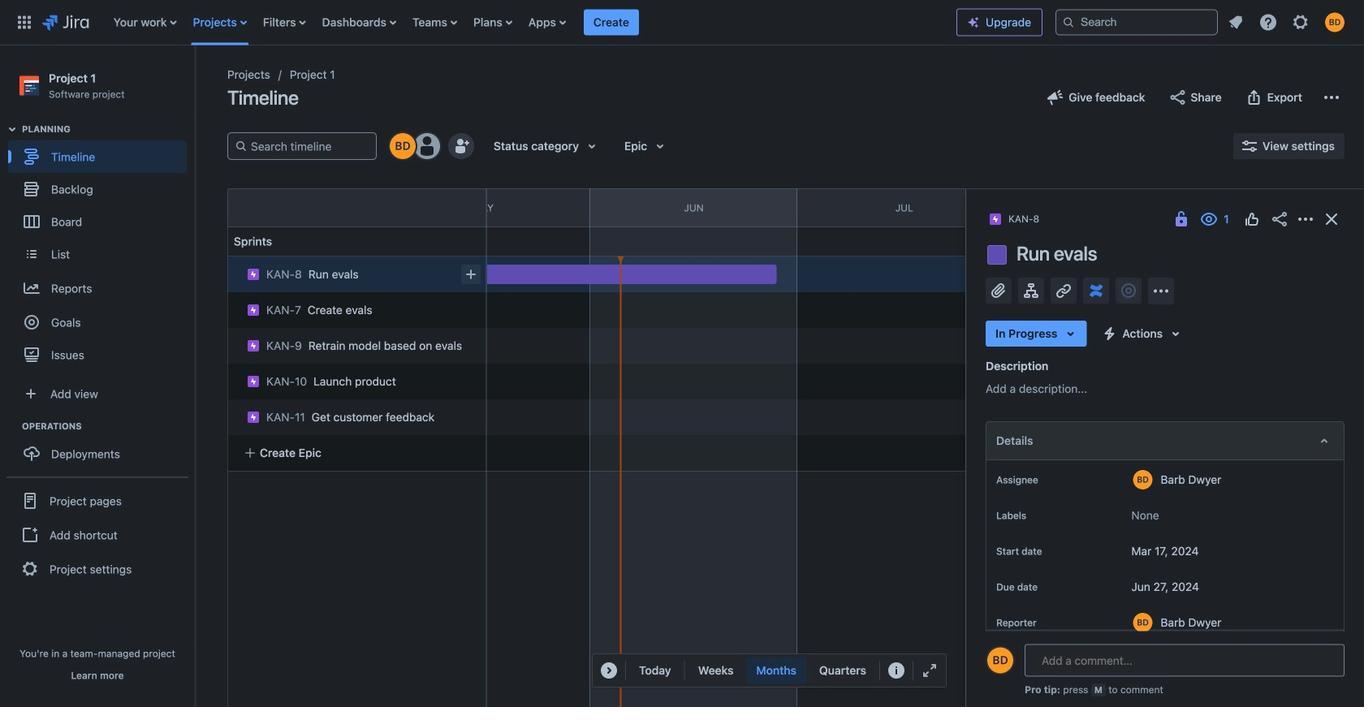 Task type: vqa. For each thing, say whether or not it's contained in the screenshot.
Operations "icon" group
yes



Task type: locate. For each thing, give the bounding box(es) containing it.
project overview element
[[986, 660, 1345, 699]]

heading
[[22, 123, 194, 136], [22, 420, 194, 433]]

epic image
[[247, 304, 260, 317], [247, 340, 260, 353], [247, 375, 260, 388]]

list item
[[584, 0, 639, 45]]

row header
[[227, 188, 487, 227]]

0 horizontal spatial column header
[[169, 189, 377, 227]]

1 vertical spatial group
[[8, 420, 194, 475]]

epic image
[[247, 268, 260, 281], [247, 411, 260, 424]]

2 epic image from the top
[[247, 411, 260, 424]]

notifications image
[[1227, 13, 1246, 32]]

add a child issue image
[[1022, 281, 1042, 301]]

timeline grid
[[66, 188, 1365, 708]]

1 vertical spatial epic image
[[247, 340, 260, 353]]

cell
[[227, 257, 487, 292], [221, 288, 489, 328], [221, 323, 489, 364], [221, 359, 489, 400], [221, 395, 489, 435]]

0 vertical spatial epic image
[[247, 304, 260, 317]]

0 vertical spatial group
[[8, 123, 194, 376]]

list
[[105, 0, 957, 45], [1222, 8, 1355, 37]]

heading for operations icon
[[22, 420, 194, 433]]

2 vertical spatial epic image
[[247, 375, 260, 388]]

create child issue image
[[461, 265, 481, 284]]

1 vertical spatial heading
[[22, 420, 194, 433]]

legend image
[[887, 661, 907, 681]]

banner
[[0, 0, 1365, 45]]

3 epic image from the top
[[247, 375, 260, 388]]

2 vertical spatial group
[[6, 477, 188, 592]]

1 vertical spatial epic image
[[247, 411, 260, 424]]

column header
[[169, 189, 377, 227], [1012, 189, 1226, 227]]

group
[[8, 123, 194, 376], [8, 420, 194, 475], [6, 477, 188, 592]]

0 vertical spatial heading
[[22, 123, 194, 136]]

goal image
[[24, 315, 39, 330]]

1 horizontal spatial column header
[[1012, 189, 1226, 227]]

Search timeline text field
[[248, 133, 370, 159]]

attach image
[[990, 281, 1009, 301]]

appswitcher icon image
[[15, 13, 34, 32]]

2 heading from the top
[[22, 420, 194, 433]]

help image
[[1259, 13, 1279, 32]]

None search field
[[1056, 9, 1219, 35]]

jira image
[[42, 13, 89, 32], [42, 13, 89, 32]]

0 vertical spatial epic image
[[247, 268, 260, 281]]

2 column header from the left
[[1012, 189, 1226, 227]]

1 heading from the top
[[22, 123, 194, 136]]



Task type: describe. For each thing, give the bounding box(es) containing it.
sidebar element
[[0, 45, 195, 708]]

Add a comment… field
[[1025, 645, 1345, 677]]

add people image
[[452, 136, 471, 156]]

operations image
[[2, 417, 22, 436]]

primary element
[[10, 0, 957, 45]]

settings image
[[1292, 13, 1311, 32]]

0 horizontal spatial list
[[105, 0, 957, 45]]

planning image
[[2, 120, 22, 139]]

details element
[[986, 422, 1345, 461]]

group for operations icon
[[8, 420, 194, 475]]

your profile and settings image
[[1326, 13, 1345, 32]]

export icon image
[[1245, 88, 1265, 107]]

heading for planning image
[[22, 123, 194, 136]]

close image
[[1323, 210, 1342, 229]]

group for planning image
[[8, 123, 194, 376]]

row header inside timeline grid
[[227, 188, 487, 227]]

Search field
[[1056, 9, 1219, 35]]

1 horizontal spatial list
[[1222, 8, 1355, 37]]

2 epic image from the top
[[247, 340, 260, 353]]

1 column header from the left
[[169, 189, 377, 227]]

search image
[[1063, 16, 1076, 29]]

enter full screen image
[[921, 661, 940, 681]]

1 epic image from the top
[[247, 268, 260, 281]]

timeline view to show as group
[[689, 658, 877, 684]]

sidebar navigation image
[[177, 65, 213, 97]]

link goals image
[[1120, 281, 1139, 301]]

1 epic image from the top
[[247, 304, 260, 317]]



